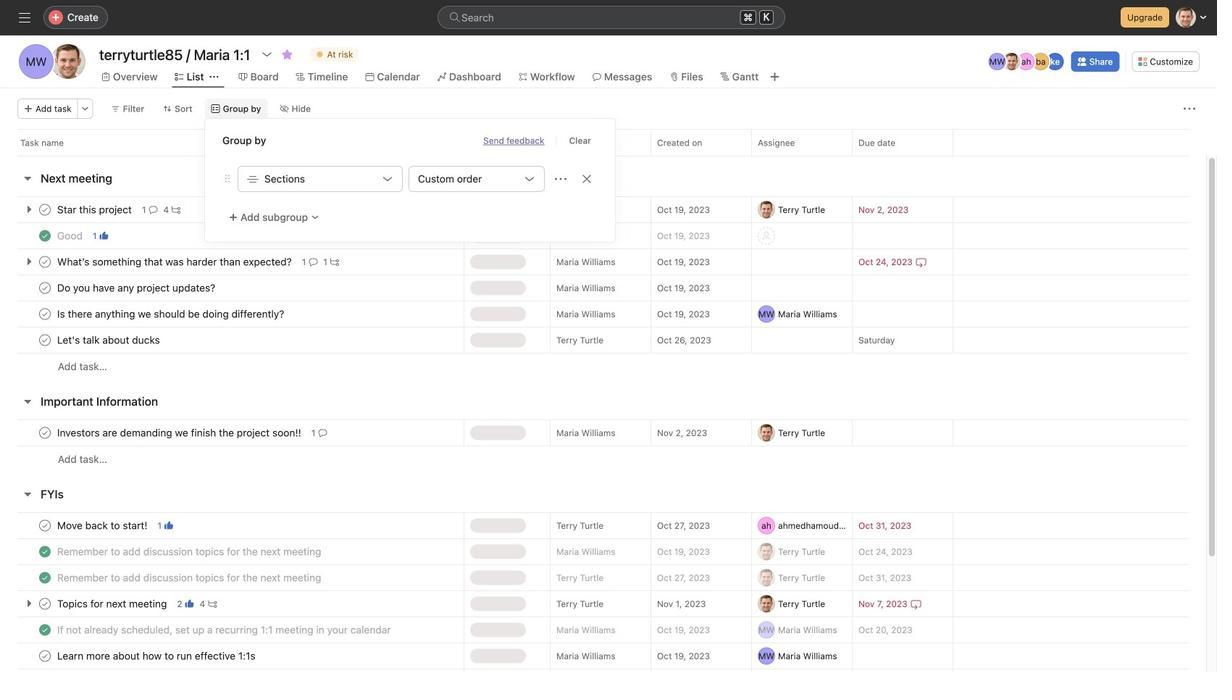 Task type: vqa. For each thing, say whether or not it's contained in the screenshot.
Insights ELEMENT
no



Task type: locate. For each thing, give the bounding box(es) containing it.
mark complete image inside do you have any project updates? cell
[[36, 279, 54, 297]]

task name text field inside do you have any project updates? cell
[[54, 281, 220, 295]]

tab actions image
[[210, 72, 219, 81]]

1 horizontal spatial 4 subtasks image
[[208, 600, 217, 609]]

mark complete checkbox for task name text box within the is there anything we should be doing differently? cell
[[36, 306, 54, 323]]

1 completed image from the top
[[36, 543, 54, 561]]

task name text field inside "move back to start!" cell
[[54, 519, 152, 533]]

completed image
[[36, 543, 54, 561], [36, 622, 54, 639]]

1 completed image from the top
[[36, 227, 54, 245]]

2 collapse task list for this group image from the top
[[22, 489, 33, 500]]

0 vertical spatial collapse task list for this group image
[[22, 173, 33, 184]]

1 vertical spatial completed image
[[36, 569, 54, 587]]

collapse task list for this group image
[[22, 173, 33, 184], [22, 489, 33, 500]]

4 mark complete image from the top
[[36, 517, 54, 535]]

completed checkbox inside if not already scheduled, set up a recurring 1:1 meeting in your calendar cell
[[36, 622, 54, 639]]

if not already scheduled, set up a recurring 1:1 meeting in your calendar cell
[[0, 617, 464, 644]]

Completed checkbox
[[36, 227, 54, 245]]

1 mark complete image from the top
[[36, 279, 54, 297]]

4 subtasks image right 2 likes. you liked this task image
[[208, 600, 217, 609]]

remember to add discussion topics for the next meeting cell up topics for next meeting cell
[[0, 539, 464, 565]]

header next meeting tree grid
[[0, 196, 1207, 380]]

0 vertical spatial completed image
[[36, 227, 54, 245]]

mark complete checkbox for task name text field within the let's talk about ducks cell
[[36, 332, 54, 349]]

2 task name text field from the top
[[54, 426, 306, 440]]

1 vertical spatial completed checkbox
[[36, 569, 54, 587]]

mark complete image inside let's talk about ducks cell
[[36, 332, 54, 349]]

task name text field inside let's talk about ducks cell
[[54, 333, 164, 348]]

None field
[[438, 6, 786, 29]]

1 horizontal spatial 1 comment image
[[319, 429, 327, 438]]

4 subtasks image
[[172, 206, 181, 214], [208, 600, 217, 609]]

mark complete checkbox for task name text field within the do you have any project updates? cell
[[36, 279, 54, 297]]

3 completed checkbox from the top
[[36, 622, 54, 639]]

Completed checkbox
[[36, 543, 54, 561], [36, 569, 54, 587], [36, 622, 54, 639]]

1 vertical spatial completed image
[[36, 622, 54, 639]]

1 vertical spatial 4 subtasks image
[[208, 600, 217, 609]]

investors are demanding we finish the project soon!! cell
[[0, 420, 464, 447]]

1 completed checkbox from the top
[[36, 543, 54, 561]]

task name text field for if not already scheduled, set up a recurring 1:1 meeting in your calendar cell
[[54, 623, 395, 638]]

header fyis tree grid
[[0, 513, 1207, 673]]

0 vertical spatial 4 subtasks image
[[172, 206, 181, 214]]

mark complete image
[[36, 279, 54, 297], [36, 306, 54, 323], [36, 332, 54, 349], [36, 517, 54, 535], [36, 596, 54, 613]]

1 comment image
[[309, 258, 318, 266]]

details image
[[447, 258, 455, 266]]

1 mark complete checkbox from the top
[[36, 201, 54, 219]]

Mark complete checkbox
[[36, 201, 54, 219], [36, 279, 54, 297], [36, 424, 54, 442], [36, 596, 54, 613], [36, 648, 54, 665]]

mark complete checkbox inside what's something that was harder than expected? cell
[[36, 253, 54, 271]]

task name text field inside if not already scheduled, set up a recurring 1:1 meeting in your calendar cell
[[54, 623, 395, 638]]

mark complete image inside star this project cell
[[36, 201, 54, 219]]

completed image
[[36, 227, 54, 245], [36, 569, 54, 587]]

mark complete checkbox inside do you have any project updates? cell
[[36, 279, 54, 297]]

4 task name text field from the top
[[54, 281, 220, 295]]

0 vertical spatial 1 comment image
[[149, 206, 158, 214]]

task name text field inside investors are demanding we finish the project soon!! cell
[[54, 426, 306, 440]]

mark complete checkbox inside let's talk about ducks cell
[[36, 332, 54, 349]]

0 horizontal spatial 1 comment image
[[149, 206, 158, 214]]

more actions image
[[1185, 103, 1196, 115], [81, 104, 90, 113]]

0 vertical spatial completed checkbox
[[36, 543, 54, 561]]

2 likes. you liked this task image
[[185, 600, 194, 609]]

2 mark complete checkbox from the top
[[36, 279, 54, 297]]

1 vertical spatial collapse task list for this group image
[[22, 489, 33, 500]]

1 vertical spatial 1 comment image
[[319, 429, 327, 438]]

mark complete checkbox inside learn more about how to run effective 1:1s cell
[[36, 648, 54, 665]]

4 subtasks image inside topics for next meeting cell
[[208, 600, 217, 609]]

2 mark complete checkbox from the top
[[36, 306, 54, 323]]

2 mark complete image from the top
[[36, 306, 54, 323]]

2 completed checkbox from the top
[[36, 569, 54, 587]]

4 mark complete checkbox from the top
[[36, 517, 54, 535]]

5 mark complete checkbox from the top
[[36, 648, 54, 665]]

mark complete image
[[36, 201, 54, 219], [36, 253, 54, 271], [36, 424, 54, 442], [36, 648, 54, 665]]

0 vertical spatial completed image
[[36, 543, 54, 561]]

completed checkbox for fourth task name text box from the top of the page
[[36, 569, 54, 587]]

1 like. you liked this task image
[[100, 232, 108, 240]]

4 mark complete image from the top
[[36, 648, 54, 665]]

7 task name text field from the top
[[54, 623, 395, 638]]

2 completed image from the top
[[36, 622, 54, 639]]

3 mark complete image from the top
[[36, 424, 54, 442]]

task name text field inside is there anything we should be doing differently? cell
[[54, 307, 289, 322]]

header important information tree grid
[[0, 420, 1207, 473]]

4 mark complete checkbox from the top
[[36, 596, 54, 613]]

mark complete checkbox inside is there anything we should be doing differently? cell
[[36, 306, 54, 323]]

mark complete checkbox inside "move back to start!" cell
[[36, 517, 54, 535]]

Search tasks, projects, and more text field
[[438, 6, 786, 29]]

3 mark complete checkbox from the top
[[36, 332, 54, 349]]

mark complete image inside topics for next meeting cell
[[36, 596, 54, 613]]

dialog
[[205, 119, 615, 242]]

0 horizontal spatial more actions image
[[81, 104, 90, 113]]

star this project cell
[[0, 196, 464, 223]]

5 task name text field from the top
[[54, 333, 164, 348]]

1 collapse task list for this group image from the top
[[22, 173, 33, 184]]

task name text field inside what's something that was harder than expected? cell
[[54, 255, 296, 269]]

show options image
[[261, 49, 273, 60]]

mark complete image inside learn more about how to run effective 1:1s cell
[[36, 648, 54, 665]]

3 task name text field from the top
[[54, 545, 326, 559]]

collapse task list for this group image
[[22, 396, 33, 407]]

is there anything we should be doing differently? cell
[[0, 301, 464, 328]]

1 comment image inside investors are demanding we finish the project soon!! cell
[[319, 429, 327, 438]]

3 mark complete image from the top
[[36, 332, 54, 349]]

task name text field inside learn more about how to run effective 1:1s cell
[[54, 649, 260, 664]]

mark complete image for task name text box within the is there anything we should be doing differently? cell
[[36, 306, 54, 323]]

1 task name text field from the top
[[54, 307, 289, 322]]

task name text field inside good cell
[[54, 229, 87, 243]]

row
[[0, 129, 1218, 156], [17, 155, 1190, 157], [0, 196, 1207, 223], [0, 223, 1207, 249], [0, 249, 1207, 275], [0, 275, 1207, 302], [0, 301, 1207, 328], [0, 327, 1207, 354], [0, 353, 1207, 380], [0, 420, 1207, 447], [0, 446, 1207, 473], [0, 513, 1207, 539], [0, 539, 1207, 565], [0, 565, 1207, 592], [0, 591, 1207, 618], [0, 617, 1207, 644], [0, 643, 1207, 670], [0, 669, 1207, 673]]

mark complete checkbox inside investors are demanding we finish the project soon!! cell
[[36, 424, 54, 442]]

None text field
[[96, 41, 254, 67]]

8 task name text field from the top
[[54, 649, 260, 664]]

task name text field for good cell
[[54, 229, 87, 243]]

Task name text field
[[54, 307, 289, 322], [54, 426, 306, 440], [54, 545, 326, 559], [54, 571, 326, 585], [54, 597, 171, 611]]

1 mark complete checkbox from the top
[[36, 253, 54, 271]]

0 horizontal spatial 4 subtasks image
[[172, 206, 181, 214]]

mark complete image inside is there anything we should be doing differently? cell
[[36, 306, 54, 323]]

5 task name text field from the top
[[54, 597, 171, 611]]

2 task name text field from the top
[[54, 229, 87, 243]]

Mark complete checkbox
[[36, 253, 54, 271], [36, 306, 54, 323], [36, 332, 54, 349], [36, 517, 54, 535]]

task name text field for learn more about how to run effective 1:1s cell at the bottom left of the page
[[54, 649, 260, 664]]

remember to add discussion topics for the next meeting cell
[[0, 539, 464, 565], [0, 565, 464, 592]]

1 horizontal spatial more actions image
[[1185, 103, 1196, 115]]

4 subtasks image up good cell
[[172, 206, 181, 214]]

Task name text field
[[54, 203, 136, 217], [54, 229, 87, 243], [54, 255, 296, 269], [54, 281, 220, 295], [54, 333, 164, 348], [54, 519, 152, 533], [54, 623, 395, 638], [54, 649, 260, 664]]

3 task name text field from the top
[[54, 255, 296, 269]]

1 mark complete image from the top
[[36, 201, 54, 219]]

3 mark complete checkbox from the top
[[36, 424, 54, 442]]

1 like. you liked this task image
[[165, 522, 173, 530]]

2 vertical spatial completed checkbox
[[36, 622, 54, 639]]

5 mark complete image from the top
[[36, 596, 54, 613]]

move back to start! cell
[[0, 513, 464, 539]]

remember to add discussion topics for the next meeting cell up 2 likes. you liked this task image
[[0, 565, 464, 592]]

do you have any project updates? cell
[[0, 275, 464, 302]]

mark complete image inside "move back to start!" cell
[[36, 517, 54, 535]]

4 task name text field from the top
[[54, 571, 326, 585]]

1 comment image
[[149, 206, 158, 214], [319, 429, 327, 438]]

1 task name text field from the top
[[54, 203, 136, 217]]

6 task name text field from the top
[[54, 519, 152, 533]]



Task type: describe. For each thing, give the bounding box(es) containing it.
expand subtask list for the task topics for next meeting image
[[23, 598, 35, 610]]

mark complete checkbox inside star this project cell
[[36, 201, 54, 219]]

collapse task list for this group image for star this project cell
[[22, 173, 33, 184]]

mark complete image for task name text field within "move back to start!" cell
[[36, 517, 54, 535]]

remove from starred image
[[282, 49, 293, 60]]

topics for next meeting cell
[[0, 591, 464, 618]]

completed image inside if not already scheduled, set up a recurring 1:1 meeting in your calendar cell
[[36, 622, 54, 639]]

task name text field for let's talk about ducks cell
[[54, 333, 164, 348]]

completed checkbox for 3rd task name text box from the top of the page
[[36, 543, 54, 561]]

add tab image
[[769, 71, 781, 83]]

expand subtask list for the task what's something that was harder than expected? image
[[23, 256, 35, 268]]

mark complete checkbox for task name text box within the investors are demanding we finish the project soon!! cell
[[36, 424, 54, 442]]

mark complete image for task name text field within the do you have any project updates? cell
[[36, 279, 54, 297]]

show menu image
[[555, 173, 567, 185]]

what's something that was harder than expected? cell
[[0, 249, 464, 275]]

1 subtask image
[[330, 258, 339, 266]]

mark complete image inside investors are demanding we finish the project soon!! cell
[[36, 424, 54, 442]]

collapse task list for this group image for "move back to start!" cell
[[22, 489, 33, 500]]

completed checkbox for task name text field inside if not already scheduled, set up a recurring 1:1 meeting in your calendar cell
[[36, 622, 54, 639]]

expand subtask list for the task star this project image
[[23, 204, 35, 215]]

good cell
[[0, 223, 464, 249]]

task name text field for "move back to start!" cell
[[54, 519, 152, 533]]

task name text field inside star this project cell
[[54, 203, 136, 217]]

2 remember to add discussion topics for the next meeting cell from the top
[[0, 565, 464, 592]]

mark complete checkbox for task name text field within "move back to start!" cell
[[36, 517, 54, 535]]

mark complete image for task name text field within the let's talk about ducks cell
[[36, 332, 54, 349]]

mark complete checkbox for task name text field in the learn more about how to run effective 1:1s cell
[[36, 648, 54, 665]]

let's talk about ducks cell
[[0, 327, 464, 354]]

move tasks between sections image
[[420, 258, 429, 266]]

task name text field for do you have any project updates? cell
[[54, 281, 220, 295]]

2 completed image from the top
[[36, 569, 54, 587]]

task name text field inside topics for next meeting cell
[[54, 597, 171, 611]]

expand sidebar image
[[19, 12, 30, 23]]

2 mark complete image from the top
[[36, 253, 54, 271]]

mark complete checkbox inside topics for next meeting cell
[[36, 596, 54, 613]]

1 remember to add discussion topics for the next meeting cell from the top
[[0, 539, 464, 565]]

learn more about how to run effective 1:1s cell
[[0, 643, 464, 670]]

remove image
[[581, 173, 593, 185]]



